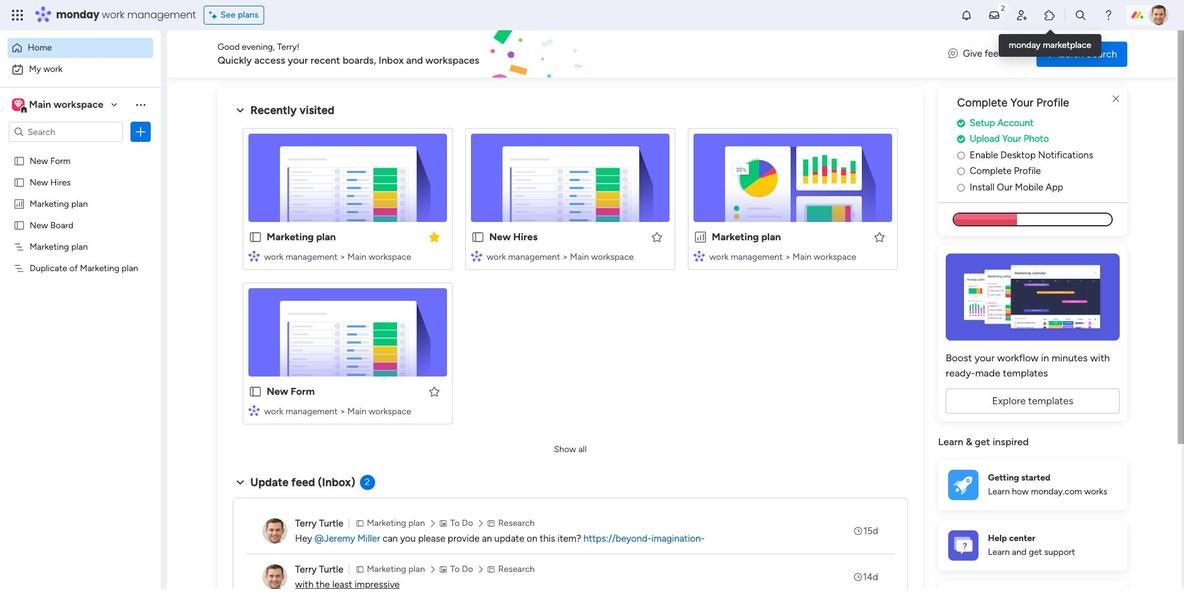 Task type: locate. For each thing, give the bounding box(es) containing it.
terry turtle image
[[262, 518, 288, 544]]

list box
[[0, 147, 161, 449]]

1 vertical spatial add to favorites image
[[428, 385, 441, 398]]

circle o image
[[957, 167, 966, 176]]

public dashboard image
[[13, 197, 25, 209]]

1 vertical spatial public board image
[[248, 385, 262, 399]]

monday marketplace image
[[1044, 9, 1056, 21]]

2 vertical spatial option
[[0, 149, 161, 152]]

workspace image
[[12, 98, 25, 112], [14, 98, 23, 112]]

2 circle o image from the top
[[957, 183, 966, 192]]

0 vertical spatial public board image
[[13, 219, 25, 231]]

0 vertical spatial add to favorites image
[[874, 231, 886, 243]]

circle o image down circle o icon
[[957, 183, 966, 192]]

terry turtle image
[[1149, 5, 1169, 25], [262, 564, 288, 589]]

terry turtle image down terry turtle icon
[[262, 564, 288, 589]]

templates image image
[[950, 254, 1116, 341]]

add to favorites image
[[874, 231, 886, 243], [428, 385, 441, 398]]

1 vertical spatial circle o image
[[957, 183, 966, 192]]

2 workspace image from the left
[[14, 98, 23, 112]]

add to favorites image for public dashboard icon
[[874, 231, 886, 243]]

0 horizontal spatial add to favorites image
[[428, 385, 441, 398]]

0 vertical spatial terry turtle image
[[1149, 5, 1169, 25]]

workspace options image
[[134, 98, 147, 111]]

circle o image up circle o icon
[[957, 151, 966, 160]]

quick search results list box
[[233, 118, 908, 440]]

v2 user feedback image
[[949, 47, 958, 61]]

1 vertical spatial terry turtle image
[[262, 564, 288, 589]]

public board image
[[13, 155, 25, 167], [13, 176, 25, 188], [248, 230, 262, 244], [471, 230, 485, 244]]

terry turtle image right help icon
[[1149, 5, 1169, 25]]

0 horizontal spatial terry turtle image
[[262, 564, 288, 589]]

1 horizontal spatial public board image
[[248, 385, 262, 399]]

check circle image
[[957, 135, 966, 144]]

see plans image
[[209, 8, 221, 22]]

1 horizontal spatial add to favorites image
[[874, 231, 886, 243]]

search everything image
[[1075, 9, 1087, 21]]

help image
[[1102, 9, 1115, 21]]

help center element
[[938, 520, 1128, 571]]

1 horizontal spatial terry turtle image
[[1149, 5, 1169, 25]]

dapulse x slim image
[[1109, 91, 1124, 107]]

add to favorites image for public board icon to the right
[[428, 385, 441, 398]]

public board image
[[13, 219, 25, 231], [248, 385, 262, 399]]

1 workspace image from the left
[[12, 98, 25, 112]]

getting started element
[[938, 460, 1128, 510]]

notifications image
[[961, 9, 973, 21]]

circle o image
[[957, 151, 966, 160], [957, 183, 966, 192]]

option
[[8, 38, 153, 58], [8, 59, 153, 79], [0, 149, 161, 152]]

close update feed (inbox) image
[[233, 475, 248, 490]]

0 vertical spatial circle o image
[[957, 151, 966, 160]]



Task type: describe. For each thing, give the bounding box(es) containing it.
remove from favorites image
[[428, 231, 441, 243]]

Search in workspace field
[[26, 125, 105, 139]]

check circle image
[[957, 118, 966, 128]]

2 element
[[360, 475, 375, 490]]

1 circle o image from the top
[[957, 151, 966, 160]]

workspace selection element
[[12, 97, 105, 114]]

2 image
[[998, 1, 1009, 15]]

0 horizontal spatial public board image
[[13, 219, 25, 231]]

close recently visited image
[[233, 103, 248, 118]]

add to favorites image
[[651, 231, 663, 243]]

options image
[[134, 126, 147, 138]]

select product image
[[11, 9, 24, 21]]

0 vertical spatial option
[[8, 38, 153, 58]]

invite members image
[[1016, 9, 1029, 21]]

v2 bolt switch image
[[1047, 47, 1054, 61]]

public dashboard image
[[694, 230, 708, 244]]

1 vertical spatial option
[[8, 59, 153, 79]]

update feed image
[[988, 9, 1001, 21]]



Task type: vqa. For each thing, say whether or not it's contained in the screenshot.
Hire in the field
no



